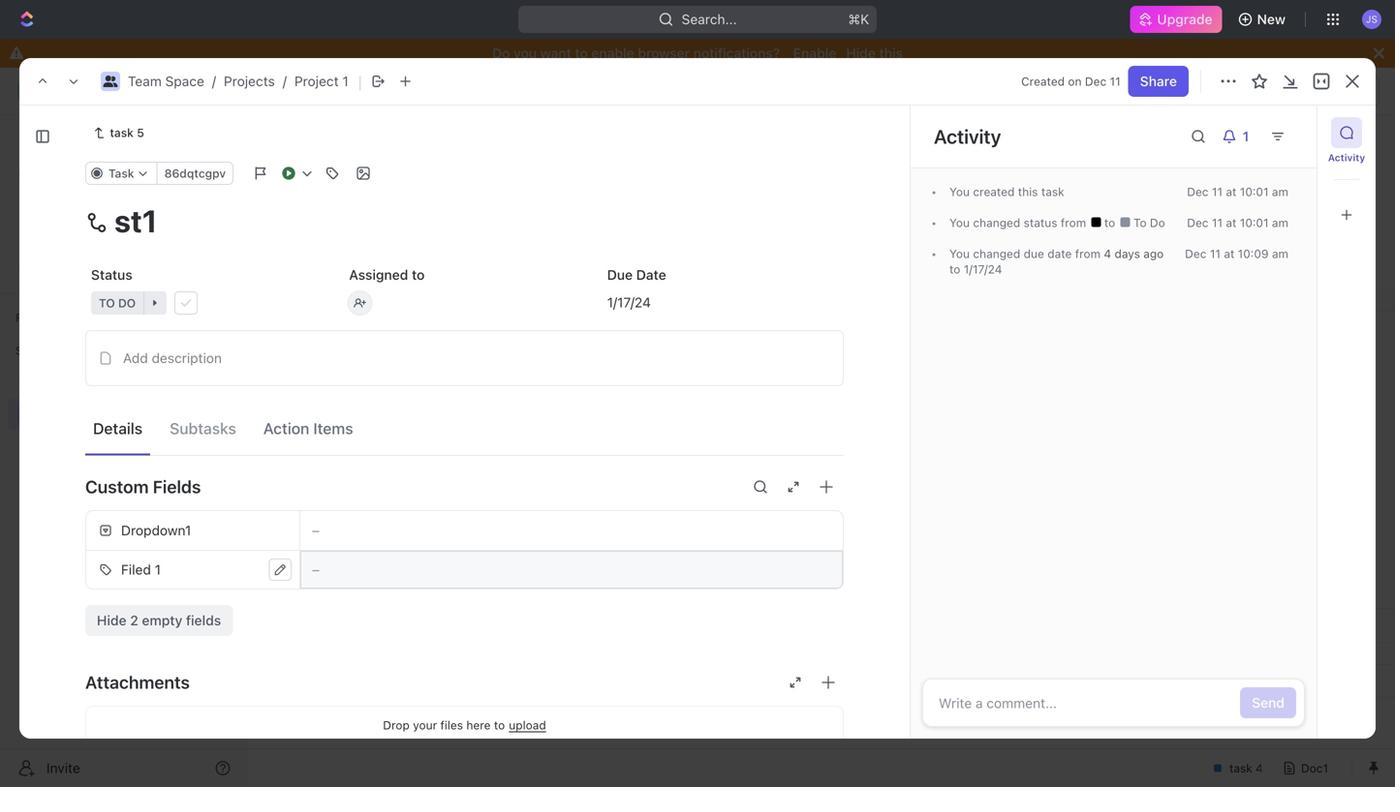 Task type: describe. For each thing, give the bounding box(es) containing it.
custom fields
[[85, 477, 201, 498]]

home
[[47, 130, 84, 146]]

add description button
[[92, 343, 837, 374]]

0 vertical spatial this
[[880, 45, 903, 61]]

1 to do cell from the top
[[674, 312, 867, 338]]

due
[[607, 267, 633, 283]]

you for you created this task
[[950, 185, 970, 199]]

0 vertical spatial team space
[[283, 83, 361, 99]]

0 horizontal spatial user group image
[[103, 76, 118, 87]]

12/30/23 cell
[[867, 312, 1061, 338]]

js button
[[1357, 4, 1388, 35]]

created on dec 11
[[1022, 75, 1121, 88]]

6
[[263, 454, 270, 467]]

team space link inside tree
[[47, 399, 235, 430]]

1 button
[[1214, 121, 1263, 152]]

11 for changed due date from
[[1210, 247, 1221, 261]]

add for add description
[[123, 350, 148, 366]]

10:09
[[1238, 247, 1269, 261]]

to do inside dropdown button
[[99, 297, 136, 310]]

to do for press space to select this row. row containing task 2
[[685, 374, 719, 387]]

dec 11 at 10:01 am for changed status from
[[1187, 216, 1289, 230]]

to inside you changed due date from 4 days ago to 1/17/24
[[950, 263, 961, 276]]

1/17/24 cell
[[867, 474, 1061, 501]]

new button
[[1230, 4, 1298, 35]]

task for task 2
[[293, 372, 319, 387]]

press space to select this row. row containing 1/17/24
[[286, 474, 1255, 502]]

press space to select this row. row containing 11
[[247, 583, 286, 610]]

custom fields button
[[85, 464, 844, 511]]

hide inside dropdown button
[[1166, 209, 1196, 225]]

5 inside 5 6
[[263, 427, 270, 440]]

browser
[[638, 45, 690, 61]]

am for you changed due date from 4 days ago to 1/17/24
[[1272, 247, 1289, 261]]

add task button
[[1244, 146, 1326, 177]]

to do button
[[85, 286, 328, 321]]

press space to select this row. row containing st8
[[286, 556, 1255, 583]]

status
[[1024, 216, 1058, 230]]

st3
[[310, 535, 329, 550]]

you for you changed due date from 4 days ago to 1/17/24
[[950, 247, 970, 261]]

1 inside 1 dropdown button
[[1243, 128, 1250, 144]]

1/17/24 inside you changed due date from 4 days ago to 1/17/24
[[964, 263, 1003, 276]]

0 horizontal spatial subtasks
[[170, 420, 236, 438]]

press space to select this row. row containing 6
[[247, 447, 286, 474]]

in progress cell
[[674, 447, 867, 473]]

11 right on
[[1110, 75, 1121, 88]]

filed
[[121, 562, 151, 578]]

1 / from the left
[[212, 73, 216, 89]]

items
[[313, 420, 353, 438]]

0 vertical spatial from
[[1061, 216, 1087, 230]]

due date
[[607, 267, 666, 283]]

team space inside tree
[[47, 407, 124, 423]]

11 for created this task
[[1212, 185, 1223, 199]]

enable
[[592, 45, 635, 61]]

sidebar navigation
[[0, 68, 247, 788]]

1/2/24 cell
[[867, 583, 1061, 609]]

dec 11 at 10:01 am for created this task
[[1187, 185, 1289, 199]]

1 horizontal spatial subtasks button
[[409, 249, 487, 280]]

created
[[1022, 75, 1065, 88]]

want
[[541, 45, 572, 61]]

task inside section
[[1042, 185, 1065, 199]]

dashboards link
[[8, 222, 238, 253]]

task 5 link
[[85, 121, 152, 144]]

home link
[[8, 123, 238, 154]]

today
[[874, 426, 909, 441]]

press space to select this row. row containing ‎task 1
[[286, 312, 1255, 339]]

due
[[1024, 247, 1045, 261]]

search button
[[1063, 204, 1139, 231]]

fields
[[153, 477, 201, 498]]

notifications?
[[694, 45, 780, 61]]

st8
[[310, 562, 329, 577]]

js
[[1367, 13, 1378, 25]]

⌘k
[[848, 11, 869, 27]]

press space to select this row. row containing 3
[[247, 366, 286, 393]]

1/17/24 inside cell
[[874, 481, 915, 495]]

dec for changed due date from
[[1185, 247, 1207, 261]]

5 6
[[263, 427, 270, 467]]

hide inside button
[[925, 257, 951, 271]]

to do cell for st2
[[674, 502, 867, 528]]

1 – button from the top
[[300, 512, 843, 550]]

to do for press space to select this row. row containing st3
[[685, 537, 719, 550]]

assigned to
[[349, 267, 425, 283]]

press space to select this row. row containing task 2
[[286, 366, 1255, 393]]

4 inside you changed due date from 4 days ago to 1/17/24
[[1104, 247, 1112, 261]]

from inside you changed due date from 4 days ago to 1/17/24
[[1076, 247, 1101, 261]]

dropdown1
[[121, 523, 191, 539]]

assigned
[[349, 267, 408, 283]]

share button down upgrade link
[[1129, 66, 1189, 97]]

row group containing 1
[[247, 312, 286, 644]]

filed 1
[[121, 562, 161, 578]]

at for you changed due date from 4 days ago to 1/17/24
[[1224, 247, 1235, 261]]

customize
[[1231, 209, 1299, 225]]

st9
[[310, 589, 329, 604]]

upload
[[509, 719, 546, 733]]

details
[[93, 420, 143, 438]]

your
[[413, 719, 437, 733]]

team space / projects / project 1 |
[[128, 72, 362, 91]]

5 inside press space to select this row. row
[[321, 454, 329, 468]]

press space to select this row. row containing 5
[[247, 420, 286, 447]]

dec for created this task
[[1187, 185, 1209, 199]]

‎task 1
[[293, 318, 329, 332]]

to do cell for st9
[[674, 583, 867, 609]]

space inside tree
[[85, 407, 124, 423]]

hide 2 empty fields
[[97, 613, 221, 629]]

dec 11 at 10:09 am
[[1185, 247, 1289, 261]]

2 – from the top
[[312, 562, 320, 578]]

favorites button
[[8, 306, 86, 330]]

row group containing ‎task 1
[[286, 312, 1255, 644]]

description
[[152, 350, 222, 366]]

status
[[91, 267, 133, 283]]

add task
[[1256, 154, 1314, 170]]

0 horizontal spatial subtasks button
[[162, 411, 244, 447]]

action
[[263, 420, 309, 438]]

search
[[1088, 209, 1133, 225]]

drop
[[383, 719, 410, 733]]

send button
[[1241, 688, 1297, 719]]

add description
[[123, 350, 222, 366]]

86dqtcgpv button
[[157, 162, 234, 185]]

to do for press space to select this row. row containing st2
[[685, 510, 719, 522]]

attachments button
[[85, 660, 844, 707]]

|
[[358, 72, 362, 91]]

10:01 for changed status from
[[1240, 216, 1269, 230]]

send
[[1252, 695, 1285, 711]]

this inside the task sidebar content section
[[1018, 185, 1038, 199]]

to inside dropdown button
[[99, 297, 115, 310]]

11 inside press space to select this row. row
[[261, 590, 272, 602]]

you changed due date from 4 days ago to 1/17/24
[[950, 247, 1164, 276]]

you created this task
[[950, 185, 1065, 199]]

team inside team space / projects / project 1 |
[[128, 73, 162, 89]]

1 inside team space / projects / project 1 |
[[343, 73, 349, 89]]

do
[[492, 45, 510, 61]]

task 5 inside press space to select this row. row
[[293, 454, 329, 468]]

grid containing ‎task 1
[[247, 287, 1396, 699]]

press space to select this row. row containing 10
[[247, 556, 286, 583]]

0 vertical spatial projects link
[[224, 73, 275, 89]]

2 – button from the top
[[300, 556, 843, 585]]

10
[[260, 563, 273, 575]]

1 right ‎task
[[323, 318, 329, 332]]

2 am from the top
[[1272, 216, 1289, 230]]

drop your files here to upload
[[383, 719, 546, 733]]

task button
[[85, 162, 158, 185]]

do inside dropdown button
[[118, 297, 136, 310]]

8
[[263, 508, 270, 521]]

created
[[973, 185, 1015, 199]]

progress
[[699, 456, 758, 468]]

spaces
[[16, 344, 57, 358]]

hide button
[[1143, 204, 1202, 231]]

in
[[685, 456, 696, 468]]



Task type: locate. For each thing, give the bounding box(es) containing it.
user group image left the project
[[265, 86, 277, 96]]

3 am from the top
[[1272, 247, 1289, 261]]

dec up hide dropdown button
[[1187, 185, 1209, 199]]

share up 1 dropdown button
[[1193, 83, 1230, 99]]

press space to select this row. row
[[247, 312, 286, 339], [286, 312, 1255, 339], [247, 339, 286, 366], [286, 339, 1255, 366], [247, 366, 286, 393], [286, 366, 1255, 393], [247, 393, 286, 420], [286, 393, 1255, 420], [247, 420, 286, 447], [286, 420, 1255, 447], [247, 447, 286, 474], [286, 447, 1255, 474], [247, 474, 286, 502], [286, 474, 1255, 502], [247, 502, 286, 529], [286, 502, 1255, 529], [247, 529, 286, 556], [286, 529, 1255, 556], [247, 556, 286, 583], [286, 556, 1255, 583], [247, 583, 286, 610], [286, 583, 1255, 610], [247, 610, 1395, 644], [286, 666, 1255, 699]]

dec right ago
[[1185, 247, 1207, 261]]

1 horizontal spatial 2
[[323, 372, 330, 387]]

do for press space to select this row. row containing st2
[[703, 510, 719, 522]]

0 vertical spatial 4
[[1104, 247, 1112, 261]]

press space to select this row. row containing task 4
[[286, 420, 1255, 447]]

task inside "link"
[[110, 126, 134, 140]]

space
[[165, 73, 204, 89], [321, 83, 361, 99], [366, 145, 443, 177], [85, 407, 124, 423]]

1 vertical spatial activity
[[1329, 152, 1366, 163]]

from right date
[[1076, 247, 1101, 261]]

activity inside task sidebar navigation tab list
[[1329, 152, 1366, 163]]

this up changed status from
[[1018, 185, 1038, 199]]

projects left the project
[[224, 73, 275, 89]]

at left 10:09
[[1224, 247, 1235, 261]]

2
[[323, 372, 330, 387], [130, 613, 138, 629]]

press space to select this row. row containing 8
[[247, 502, 286, 529]]

you up hide button
[[950, 216, 970, 230]]

2 left empty
[[130, 613, 138, 629]]

team inside sidebar navigation
[[47, 407, 81, 423]]

changed down created on the top right of page
[[973, 216, 1021, 230]]

team up task 5 "link"
[[128, 73, 162, 89]]

details button
[[85, 411, 150, 447]]

2 horizontal spatial 5
[[321, 454, 329, 468]]

share
[[1140, 73, 1178, 89], [1193, 83, 1230, 99]]

1 horizontal spatial /
[[283, 73, 287, 89]]

enable
[[793, 45, 837, 61]]

0 horizontal spatial add
[[123, 350, 148, 366]]

search...
[[682, 11, 737, 27]]

task 4
[[293, 426, 329, 441]]

projects link up custom
[[58, 432, 184, 463]]

1/17/24 down today
[[874, 481, 915, 495]]

task 5 inside "link"
[[110, 126, 144, 140]]

team
[[128, 73, 162, 89], [283, 83, 318, 99], [294, 145, 360, 177], [47, 407, 81, 423]]

1 vertical spatial 5
[[263, 427, 270, 440]]

1 – from the top
[[312, 523, 320, 539]]

task inside task dropdown button
[[109, 167, 134, 180]]

1 horizontal spatial 5
[[263, 427, 270, 440]]

0 vertical spatial –
[[312, 523, 320, 539]]

1/17/24 button
[[602, 286, 844, 321]]

to do inside the task sidebar content section
[[1131, 216, 1166, 230]]

changed inside you changed due date from 4 days ago to 1/17/24
[[973, 247, 1021, 261]]

task for task
[[109, 167, 134, 180]]

1 vertical spatial – button
[[300, 556, 843, 585]]

11 up the dec 11 at 10:09 am
[[1212, 216, 1223, 230]]

0 vertical spatial task 5
[[110, 126, 144, 140]]

row group
[[247, 312, 286, 644], [286, 312, 1255, 644], [1346, 312, 1395, 644], [1346, 666, 1395, 698]]

custom fields element
[[85, 511, 844, 637]]

1 horizontal spatial activity
[[1329, 152, 1366, 163]]

you inside you changed due date from 4 days ago to 1/17/24
[[950, 247, 970, 261]]

projects inside sidebar navigation
[[58, 440, 109, 456]]

new
[[1258, 11, 1286, 27]]

action items button
[[256, 411, 361, 447]]

hide up 12/30/23 cell
[[925, 257, 951, 271]]

2 horizontal spatial 1/17/24
[[964, 263, 1003, 276]]

1 vertical spatial 1/17/24
[[607, 295, 651, 311]]

11 up customize button
[[1212, 185, 1223, 199]]

task left task sidebar navigation tab list
[[1285, 154, 1314, 170]]

st2
[[310, 508, 329, 522]]

0 vertical spatial subtasks button
[[409, 249, 487, 280]]

1 up add task button
[[1243, 128, 1250, 144]]

1 horizontal spatial 1/17/24
[[874, 481, 915, 495]]

team space link
[[128, 73, 204, 89], [259, 79, 366, 103], [47, 399, 235, 430]]

upgrade
[[1158, 11, 1213, 27]]

0 horizontal spatial 2
[[130, 613, 138, 629]]

you for you
[[950, 216, 970, 230]]

hide up the dec 11 at 10:09 am
[[1166, 209, 1196, 225]]

projects down details
[[58, 440, 109, 456]]

hide button
[[917, 252, 958, 276]]

1 horizontal spatial subtasks
[[417, 256, 474, 272]]

column header
[[247, 287, 286, 311]]

projects
[[224, 73, 275, 89], [58, 440, 109, 456]]

1 changed from the top
[[973, 216, 1021, 230]]

in progress
[[685, 456, 758, 468]]

team left |
[[283, 83, 318, 99]]

to do for press space to select this row. row containing ‎task 1
[[685, 320, 719, 332]]

customize button
[[1205, 204, 1304, 231]]

do
[[1150, 216, 1166, 230], [118, 297, 136, 310], [703, 320, 719, 332], [703, 374, 719, 387], [703, 510, 719, 522], [703, 537, 719, 550], [703, 591, 719, 604]]

1 am from the top
[[1272, 185, 1289, 199]]

0 vertical spatial at
[[1226, 185, 1237, 199]]

at up customize button
[[1226, 185, 1237, 199]]

11 down "10"
[[261, 590, 272, 602]]

favorites
[[16, 311, 67, 325]]

1 horizontal spatial add
[[1256, 154, 1281, 170]]

task 5 down the 'task 4'
[[293, 454, 329, 468]]

2 vertical spatial 5
[[321, 454, 329, 468]]

0 vertical spatial you
[[950, 185, 970, 199]]

2 / from the left
[[283, 73, 287, 89]]

task
[[110, 126, 134, 140], [1042, 185, 1065, 199], [293, 426, 317, 441], [293, 454, 317, 468]]

2 up items
[[323, 372, 330, 387]]

changed status from
[[970, 216, 1090, 230]]

10:01 for created this task
[[1240, 185, 1269, 199]]

2 inside custom fields element
[[130, 613, 138, 629]]

tree
[[8, 366, 238, 661]]

invite
[[47, 761, 80, 777]]

on
[[1068, 75, 1082, 88]]

activity up created on the top right of page
[[934, 125, 1002, 148]]

task sidebar content section
[[906, 106, 1317, 739]]

/ left the project
[[283, 73, 287, 89]]

0 horizontal spatial this
[[880, 45, 903, 61]]

user group image
[[103, 76, 118, 87], [265, 86, 277, 96]]

1 inside the 1 cell
[[264, 318, 269, 331]]

1 cell
[[247, 312, 286, 338]]

action items
[[263, 420, 353, 438]]

/
[[212, 73, 216, 89], [283, 73, 287, 89]]

activity inside the task sidebar content section
[[934, 125, 1002, 148]]

dec 11 at 10:01 am
[[1187, 185, 1289, 199], [1187, 216, 1289, 230]]

subtasks up fields
[[170, 420, 236, 438]]

dec 11 at 10:01 am up the dec 11 at 10:09 am
[[1187, 216, 1289, 230]]

team down project 1 link
[[294, 145, 360, 177]]

1 vertical spatial add
[[123, 350, 148, 366]]

1 vertical spatial you
[[950, 216, 970, 230]]

1 horizontal spatial projects link
[[224, 73, 275, 89]]

add down 1 dropdown button
[[1256, 154, 1281, 170]]

hide down ⌘k
[[846, 45, 876, 61]]

from right status
[[1061, 216, 1087, 230]]

1/17/24
[[964, 263, 1003, 276], [607, 295, 651, 311], [874, 481, 915, 495]]

2 for hide
[[130, 613, 138, 629]]

subtasks down edit task name text field
[[417, 256, 474, 272]]

2 vertical spatial at
[[1224, 247, 1235, 261]]

add
[[1256, 154, 1281, 170], [123, 350, 148, 366]]

2 horizontal spatial task
[[1285, 154, 1314, 170]]

grid
[[247, 287, 1396, 699]]

1 horizontal spatial task
[[293, 372, 319, 387]]

1 horizontal spatial share
[[1193, 83, 1230, 99]]

1 row from the left
[[247, 287, 286, 311]]

subtasks button down edit task name text field
[[409, 249, 487, 280]]

empty
[[142, 613, 182, 629]]

1 vertical spatial this
[[1018, 185, 1038, 199]]

1 horizontal spatial 4
[[1104, 247, 1112, 261]]

you up 12/30/23 cell
[[950, 247, 970, 261]]

to do for press space to select this row. row containing st9
[[685, 591, 719, 604]]

1 horizontal spatial projects
[[224, 73, 275, 89]]

0 vertical spatial subtasks
[[417, 256, 474, 272]]

projects link left the project
[[224, 73, 275, 89]]

1 vertical spatial at
[[1226, 216, 1237, 230]]

4 inside press space to select this row. row
[[321, 426, 329, 441]]

1/17/24 inside dropdown button
[[607, 295, 651, 311]]

hide inside custom fields element
[[97, 613, 127, 629]]

Edit task name text field
[[85, 203, 844, 239]]

do for press space to select this row. row containing task 2
[[703, 374, 719, 387]]

0 vertical spatial – button
[[300, 512, 843, 550]]

changed
[[973, 216, 1021, 230], [973, 247, 1021, 261]]

add inside add description button
[[123, 350, 148, 366]]

this right enable
[[880, 45, 903, 61]]

1 left |
[[343, 73, 349, 89]]

2 inside press space to select this row. row
[[323, 372, 330, 387]]

am for you created this task
[[1272, 185, 1289, 199]]

project 1 link
[[295, 73, 349, 89]]

this
[[880, 45, 903, 61], [1018, 185, 1038, 199]]

share button up 1 dropdown button
[[1182, 76, 1242, 107]]

0 horizontal spatial 5
[[137, 126, 144, 140]]

press space to select this row. row containing st3
[[286, 529, 1255, 556]]

12/7/23 cell
[[867, 339, 1061, 365]]

10:01 up customize button
[[1240, 185, 1269, 199]]

1/17/24 right hide button
[[964, 263, 1003, 276]]

am
[[1272, 185, 1289, 199], [1272, 216, 1289, 230], [1272, 247, 1289, 261]]

do you want to enable browser notifications? enable hide this
[[492, 45, 903, 61]]

1 vertical spatial changed
[[973, 247, 1021, 261]]

2 vertical spatial team space
[[47, 407, 124, 423]]

0 horizontal spatial task
[[109, 167, 134, 180]]

row
[[247, 287, 286, 311], [286, 287, 1255, 311]]

0 horizontal spatial share
[[1140, 73, 1178, 89]]

task 2
[[293, 372, 330, 387]]

am up search tasks... text box
[[1272, 216, 1289, 230]]

task down home 'link'
[[109, 167, 134, 180]]

1 vertical spatial subtasks
[[170, 420, 236, 438]]

to do cell
[[674, 312, 867, 338], [674, 366, 867, 392], [674, 502, 867, 528], [674, 529, 867, 555], [674, 583, 867, 609]]

projects inside team space / projects / project 1 |
[[224, 73, 275, 89]]

task inside add task button
[[1285, 154, 1314, 170]]

5 to do cell from the top
[[674, 583, 867, 609]]

–
[[312, 523, 320, 539], [312, 562, 320, 578]]

upgrade link
[[1130, 6, 1223, 33]]

here
[[467, 719, 491, 733]]

1 left ‎task
[[264, 318, 269, 331]]

0 vertical spatial 5
[[137, 126, 144, 140]]

you
[[514, 45, 537, 61]]

0 horizontal spatial projects
[[58, 440, 109, 456]]

2 dec 11 at 10:01 am from the top
[[1187, 216, 1289, 230]]

cell
[[480, 312, 674, 338], [1061, 312, 1255, 338], [247, 339, 286, 365], [286, 339, 480, 365], [480, 339, 674, 365], [674, 339, 867, 365], [1061, 339, 1255, 365], [480, 366, 674, 392], [867, 366, 1061, 392], [1061, 366, 1255, 392], [247, 393, 286, 419], [286, 393, 480, 419], [480, 393, 674, 419], [674, 393, 867, 419], [867, 393, 1061, 419], [1061, 393, 1255, 419], [480, 420, 674, 446], [674, 420, 867, 446], [1061, 420, 1255, 446], [480, 447, 674, 473], [867, 447, 1061, 473], [1061, 447, 1255, 473], [247, 474, 286, 501], [286, 474, 480, 501], [480, 474, 674, 501], [674, 474, 867, 501], [1061, 474, 1255, 501], [480, 502, 674, 528], [867, 502, 1061, 528], [1061, 502, 1255, 528], [247, 529, 286, 555], [480, 529, 674, 555], [867, 529, 1061, 555], [1061, 529, 1255, 555], [480, 556, 674, 582], [674, 556, 867, 582], [867, 556, 1061, 582], [1061, 556, 1255, 582], [480, 583, 674, 609], [1061, 583, 1255, 609], [247, 666, 286, 698], [286, 666, 480, 698], [480, 666, 674, 698]]

0 vertical spatial am
[[1272, 185, 1289, 199]]

activity right add task
[[1329, 152, 1366, 163]]

task inside press space to select this row. row
[[293, 372, 319, 387]]

2 vertical spatial am
[[1272, 247, 1289, 261]]

press space to select this row. row containing task 5
[[286, 447, 1255, 474]]

2 changed from the top
[[973, 247, 1021, 261]]

0 horizontal spatial activity
[[934, 125, 1002, 148]]

at for you created this task
[[1226, 185, 1237, 199]]

changed left due
[[973, 247, 1021, 261]]

1 horizontal spatial this
[[1018, 185, 1038, 199]]

0 vertical spatial 10:01
[[1240, 185, 1269, 199]]

am right 10:09
[[1272, 247, 1289, 261]]

add inside add task button
[[1256, 154, 1281, 170]]

press space to select this row. row containing st9
[[286, 583, 1255, 610]]

0 vertical spatial 2
[[323, 372, 330, 387]]

am up customize
[[1272, 185, 1289, 199]]

5 down the 'task 4'
[[321, 454, 329, 468]]

date
[[1048, 247, 1072, 261]]

task 5
[[110, 126, 144, 140], [293, 454, 329, 468]]

0 vertical spatial changed
[[973, 216, 1021, 230]]

1 vertical spatial 2
[[130, 613, 138, 629]]

user group image up task 5 "link"
[[103, 76, 118, 87]]

share for 'share' button underneath upgrade link
[[1140, 73, 1178, 89]]

task 5 up task dropdown button
[[110, 126, 144, 140]]

space inside team space / projects / project 1 |
[[165, 73, 204, 89]]

share down upgrade link
[[1140, 73, 1178, 89]]

5 up task dropdown button
[[137, 126, 144, 140]]

5 inside "link"
[[137, 126, 144, 140]]

tree containing team space
[[8, 366, 238, 661]]

10:01 up 10:09
[[1240, 216, 1269, 230]]

you left created on the top right of page
[[950, 185, 970, 199]]

/ up 86dqtcgpv
[[212, 73, 216, 89]]

2 for task
[[323, 372, 330, 387]]

– down st2
[[312, 523, 320, 539]]

4 left the days
[[1104, 247, 1112, 261]]

4 right action
[[321, 426, 329, 441]]

4 to do cell from the top
[[674, 529, 867, 555]]

1 vertical spatial team space
[[294, 145, 449, 177]]

automations
[[1260, 83, 1341, 99]]

5 up the 6 on the bottom of page
[[263, 427, 270, 440]]

0 vertical spatial dec 11 at 10:01 am
[[1187, 185, 1289, 199]]

– up st9
[[312, 562, 320, 578]]

share button
[[1129, 66, 1189, 97], [1182, 76, 1242, 107]]

do inside the task sidebar content section
[[1150, 216, 1166, 230]]

3 cell
[[247, 366, 286, 392]]

fields
[[186, 613, 221, 629]]

date
[[636, 267, 666, 283]]

attachments
[[85, 673, 190, 693]]

1/17/24 down due date
[[607, 295, 651, 311]]

1 vertical spatial projects
[[58, 440, 109, 456]]

at up the dec 11 at 10:09 am
[[1226, 216, 1237, 230]]

11 for changed status from
[[1212, 216, 1223, 230]]

1 vertical spatial task 5
[[293, 454, 329, 468]]

dec for changed status from
[[1187, 216, 1209, 230]]

tree inside sidebar navigation
[[8, 366, 238, 661]]

2 10:01 from the top
[[1240, 216, 1269, 230]]

activity
[[934, 125, 1002, 148], [1329, 152, 1366, 163]]

3
[[263, 373, 270, 385]]

hide
[[846, 45, 876, 61], [1166, 209, 1196, 225], [925, 257, 951, 271], [97, 613, 127, 629]]

you
[[950, 185, 970, 199], [950, 216, 970, 230], [950, 247, 970, 261]]

share for 'share' button above 1 dropdown button
[[1193, 83, 1230, 99]]

subtasks button up fields
[[162, 411, 244, 447]]

team right user group image
[[47, 407, 81, 423]]

2 to do cell from the top
[[674, 366, 867, 392]]

1 inside custom fields element
[[155, 562, 161, 578]]

press space to select this row. row containing 1
[[247, 312, 286, 339]]

2 vertical spatial 1/17/24
[[874, 481, 915, 495]]

to do cell for st3
[[674, 529, 867, 555]]

1 vertical spatial projects link
[[58, 432, 184, 463]]

do for press space to select this row. row containing st9
[[703, 591, 719, 604]]

3 to do cell from the top
[[674, 502, 867, 528]]

1/2/24
[[874, 589, 910, 604]]

files
[[440, 719, 463, 733]]

1 vertical spatial 10:01
[[1240, 216, 1269, 230]]

today cell
[[867, 420, 1061, 446]]

1 vertical spatial from
[[1076, 247, 1101, 261]]

0 horizontal spatial projects link
[[58, 432, 184, 463]]

dec 11 at 10:01 am up customize button
[[1187, 185, 1289, 199]]

1 vertical spatial am
[[1272, 216, 1289, 230]]

0 vertical spatial add
[[1256, 154, 1281, 170]]

12/7/23
[[874, 345, 917, 360]]

press space to select this row. row containing 12/7/23
[[286, 339, 1255, 366]]

0 vertical spatial activity
[[934, 125, 1002, 148]]

0 vertical spatial 1/17/24
[[964, 263, 1003, 276]]

task right 3 cell
[[293, 372, 319, 387]]

0 horizontal spatial task 5
[[110, 126, 144, 140]]

0 horizontal spatial 1/17/24
[[607, 295, 651, 311]]

1 10:01 from the top
[[1240, 185, 1269, 199]]

1 you from the top
[[950, 185, 970, 199]]

task sidebar navigation tab list
[[1326, 117, 1368, 231]]

custom
[[85, 477, 149, 498]]

add for add task
[[1256, 154, 1281, 170]]

2 vertical spatial you
[[950, 247, 970, 261]]

– button
[[300, 512, 843, 550], [300, 556, 843, 585]]

11 left 10:09
[[1210, 247, 1221, 261]]

do for press space to select this row. row containing ‎task 1
[[703, 320, 719, 332]]

0 horizontal spatial 4
[[321, 426, 329, 441]]

1 vertical spatial 4
[[321, 426, 329, 441]]

1 horizontal spatial task 5
[[293, 454, 329, 468]]

press space to select this row. row containing st2
[[286, 502, 1255, 529]]

0 vertical spatial projects
[[224, 73, 275, 89]]

do for press space to select this row. row containing st3
[[703, 537, 719, 550]]

dec right on
[[1085, 75, 1107, 88]]

3 you from the top
[[950, 247, 970, 261]]

user group image
[[20, 409, 34, 421]]

1 vertical spatial subtasks button
[[162, 411, 244, 447]]

subtasks
[[417, 256, 474, 272], [170, 420, 236, 438]]

hide left empty
[[97, 613, 127, 629]]

dec up the dec 11 at 10:09 am
[[1187, 216, 1209, 230]]

1 vertical spatial dec 11 at 10:01 am
[[1187, 216, 1289, 230]]

upload button
[[509, 719, 546, 733]]

Search tasks... text field
[[1154, 250, 1348, 279]]

add left description
[[123, 350, 148, 366]]

automations button
[[1251, 77, 1351, 106]]

1 horizontal spatial user group image
[[265, 86, 277, 96]]

days
[[1115, 247, 1141, 261]]

1 right filed
[[155, 562, 161, 578]]

1 dec 11 at 10:01 am from the top
[[1187, 185, 1289, 199]]

2 you from the top
[[950, 216, 970, 230]]

0 horizontal spatial /
[[212, 73, 216, 89]]

1 vertical spatial –
[[312, 562, 320, 578]]

2 row from the left
[[286, 287, 1255, 311]]



Task type: vqa. For each thing, say whether or not it's contained in the screenshot.
, 12 am to the bottom
no



